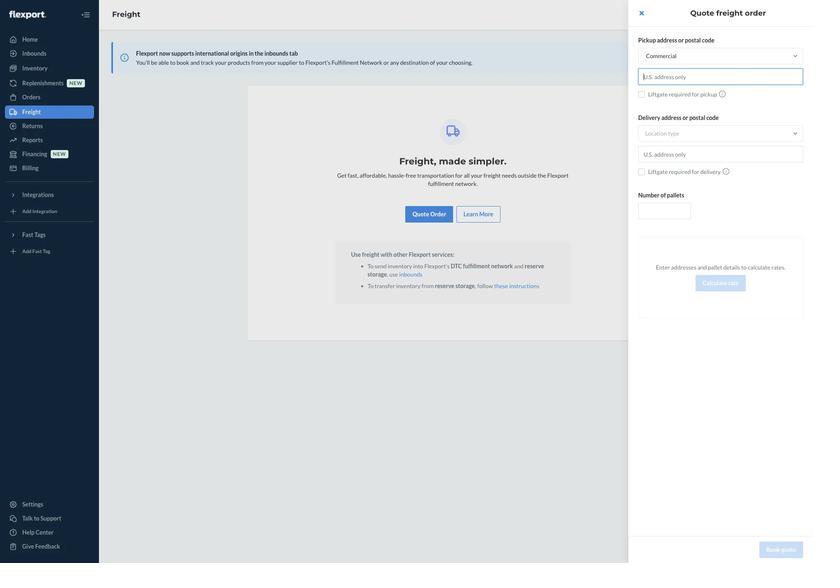Task type: locate. For each thing, give the bounding box(es) containing it.
address for delivery
[[662, 114, 682, 121]]

liftgate required for pickup
[[649, 91, 718, 98]]

postal down quote
[[686, 37, 702, 44]]

address
[[658, 37, 678, 44], [662, 114, 682, 121]]

or right pickup
[[679, 37, 685, 44]]

1 liftgate from the top
[[649, 91, 668, 98]]

pickup
[[639, 37, 657, 44]]

1 vertical spatial required
[[670, 168, 691, 175]]

calculate
[[748, 264, 771, 271]]

2 u.s. address only text field from the top
[[639, 146, 804, 163]]

and
[[698, 264, 708, 271]]

book quote button
[[760, 542, 804, 559]]

U.S. address only text field
[[639, 69, 804, 85], [639, 146, 804, 163]]

or down liftgate required for pickup
[[683, 114, 689, 121]]

postal
[[686, 37, 702, 44], [690, 114, 706, 121]]

code
[[703, 37, 715, 44], [707, 114, 720, 121]]

1 vertical spatial for
[[693, 168, 700, 175]]

u.s. address only text field up pickup
[[639, 69, 804, 85]]

details
[[724, 264, 741, 271]]

code down quote
[[703, 37, 715, 44]]

help center button
[[792, 261, 808, 303]]

1 u.s. address only text field from the top
[[639, 69, 804, 85]]

address for pickup
[[658, 37, 678, 44]]

liftgate up delivery
[[649, 91, 668, 98]]

or
[[679, 37, 685, 44], [683, 114, 689, 121]]

1 vertical spatial address
[[662, 114, 682, 121]]

2 required from the top
[[670, 168, 691, 175]]

number of pallets
[[639, 192, 685, 199]]

calculate
[[703, 280, 728, 287]]

0 vertical spatial for
[[693, 91, 700, 98]]

for left pickup
[[693, 91, 700, 98]]

postal down pickup
[[690, 114, 706, 121]]

pickup address or postal code
[[639, 37, 715, 44]]

quote
[[782, 547, 797, 554]]

calculate rate button
[[696, 275, 747, 292]]

0 vertical spatial postal
[[686, 37, 702, 44]]

2 for from the top
[[693, 168, 700, 175]]

to
[[742, 264, 747, 271]]

required up pallets
[[670, 168, 691, 175]]

required
[[670, 91, 691, 98], [670, 168, 691, 175]]

for left delivery
[[693, 168, 700, 175]]

pickup
[[701, 91, 718, 98]]

required up delivery address or postal code
[[670, 91, 691, 98]]

help center
[[796, 267, 803, 297]]

code for pickup address or postal code
[[703, 37, 715, 44]]

postal for location type
[[690, 114, 706, 121]]

0 vertical spatial u.s. address only text field
[[639, 69, 804, 85]]

delivery
[[701, 168, 722, 175]]

1 vertical spatial or
[[683, 114, 689, 121]]

1 for from the top
[[693, 91, 700, 98]]

address up commercial
[[658, 37, 678, 44]]

0 vertical spatial address
[[658, 37, 678, 44]]

u.s. address only text field for liftgate required for delivery
[[639, 146, 804, 163]]

for for delivery
[[693, 168, 700, 175]]

0 vertical spatial or
[[679, 37, 685, 44]]

1 required from the top
[[670, 91, 691, 98]]

0 vertical spatial code
[[703, 37, 715, 44]]

for
[[693, 91, 700, 98], [693, 168, 700, 175]]

1 vertical spatial postal
[[690, 114, 706, 121]]

delivery address or postal code
[[639, 114, 720, 121]]

freight
[[717, 9, 744, 18]]

0 vertical spatial liftgate
[[649, 91, 668, 98]]

rates.
[[772, 264, 786, 271]]

None number field
[[639, 203, 692, 220]]

1 vertical spatial u.s. address only text field
[[639, 146, 804, 163]]

1 vertical spatial liftgate
[[649, 168, 668, 175]]

None checkbox
[[639, 91, 646, 98], [639, 169, 646, 175], [639, 91, 646, 98], [639, 169, 646, 175]]

u.s. address only text field up delivery
[[639, 146, 804, 163]]

0 vertical spatial required
[[670, 91, 691, 98]]

help
[[796, 285, 803, 297]]

required for pickup
[[670, 91, 691, 98]]

liftgate for liftgate required for delivery
[[649, 168, 668, 175]]

liftgate
[[649, 91, 668, 98], [649, 168, 668, 175]]

liftgate up number of pallets
[[649, 168, 668, 175]]

1 vertical spatial code
[[707, 114, 720, 121]]

u.s. address only text field for liftgate required for pickup
[[639, 69, 804, 85]]

quote freight order
[[691, 9, 767, 18]]

code down pickup
[[707, 114, 720, 121]]

pallets
[[668, 192, 685, 199]]

center
[[796, 267, 803, 284]]

address up type at the top of page
[[662, 114, 682, 121]]

2 liftgate from the top
[[649, 168, 668, 175]]



Task type: describe. For each thing, give the bounding box(es) containing it.
for for pickup
[[693, 91, 700, 98]]

location type
[[646, 130, 680, 137]]

book quote
[[767, 547, 797, 554]]

liftgate required for delivery
[[649, 168, 722, 175]]

quote
[[691, 9, 715, 18]]

code for delivery address or postal code
[[707, 114, 720, 121]]

book
[[767, 547, 781, 554]]

number
[[639, 192, 660, 199]]

order
[[746, 9, 767, 18]]

required for delivery
[[670, 168, 691, 175]]

close image
[[640, 10, 644, 17]]

liftgate for liftgate required for pickup
[[649, 91, 668, 98]]

calculate rate
[[703, 280, 740, 287]]

commercial
[[647, 52, 677, 59]]

enter
[[657, 264, 671, 271]]

rate
[[729, 280, 740, 287]]

location
[[646, 130, 668, 137]]

addresses
[[672, 264, 697, 271]]

or for location type
[[683, 114, 689, 121]]

of
[[661, 192, 667, 199]]

or for commercial
[[679, 37, 685, 44]]

type
[[669, 130, 680, 137]]

enter addresses and pallet details to calculate rates.
[[657, 264, 786, 271]]

pallet
[[709, 264, 723, 271]]

delivery
[[639, 114, 661, 121]]

postal for commercial
[[686, 37, 702, 44]]



Task type: vqa. For each thing, say whether or not it's contained in the screenshot.
Pickup address or postal code
yes



